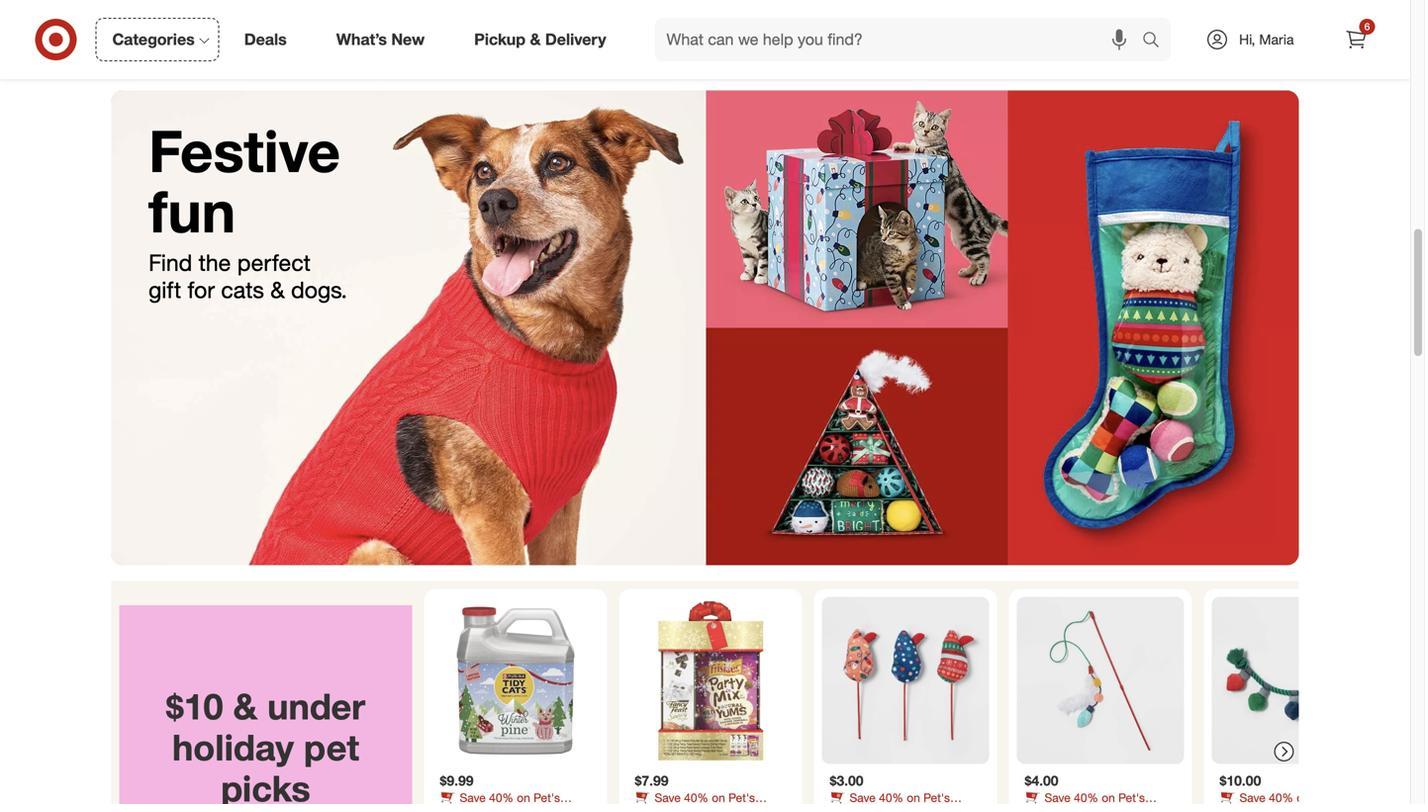 Task type: locate. For each thing, give the bounding box(es) containing it.
the
[[199, 249, 231, 277]]

3 to from the left
[[1095, 32, 1106, 47]]

3 cart from the left
[[1110, 32, 1133, 47]]

0 vertical spatial &
[[530, 30, 541, 49]]

gift
[[149, 276, 181, 304]]

what's
[[336, 30, 387, 49]]

fun
[[149, 176, 236, 246]]

$7.99 link
[[627, 598, 794, 805]]

add to cart
[[484, 32, 548, 47], [679, 32, 743, 47], [1069, 32, 1133, 47], [1264, 32, 1328, 47]]

$10
[[166, 685, 223, 729]]

2 add to cart button from the left
[[631, 23, 791, 55]]

1 vertical spatial &
[[270, 276, 285, 304]]

1 carousel region from the top
[[111, 0, 1387, 91]]

maria
[[1260, 31, 1294, 48]]

search
[[1134, 32, 1181, 51]]

cart
[[524, 32, 548, 47], [720, 32, 743, 47], [1110, 32, 1133, 47], [1305, 32, 1328, 47]]

3 add to cart button from the left
[[1021, 23, 1181, 55]]

& inside "link"
[[530, 30, 541, 49]]

tidy cats holiday pattern cat litter - 14lbs image
[[432, 598, 599, 765]]

1 cart from the left
[[524, 32, 548, 47]]

& inside festive fun find the perfect gift for cats & dogs.
[[270, 276, 285, 304]]

add to cart button
[[436, 23, 595, 55], [631, 23, 791, 55], [1021, 23, 1181, 55], [1216, 23, 1376, 55]]

& right pickup
[[530, 30, 541, 49]]

& inside $10 & under holiday pet picks
[[233, 685, 258, 729]]

to
[[510, 32, 521, 47], [705, 32, 716, 47], [1095, 32, 1106, 47], [1290, 32, 1301, 47]]

add
[[484, 32, 506, 47], [679, 32, 702, 47], [1069, 32, 1092, 47], [1264, 32, 1287, 47]]

6 link
[[1335, 18, 1379, 61]]

perfect
[[237, 249, 311, 277]]

dogs.
[[291, 276, 347, 304]]

under
[[267, 685, 365, 729]]

&
[[530, 30, 541, 49], [270, 276, 285, 304], [233, 685, 258, 729]]

& right cats
[[270, 276, 285, 304]]

hi,
[[1240, 31, 1256, 48]]

2 to from the left
[[705, 32, 716, 47]]

2 cart from the left
[[720, 32, 743, 47]]

2 add to cart from the left
[[679, 32, 743, 47]]

2 vertical spatial &
[[233, 685, 258, 729]]

2 horizontal spatial &
[[530, 30, 541, 49]]

fancy feast & friskies holiday pack in turkey flavor cat treats - 5.1oz image
[[627, 598, 794, 765]]

$9.99
[[440, 773, 474, 790]]

2 carousel region from the top
[[111, 582, 1387, 805]]

$7.99
[[635, 773, 669, 790]]

pickup & delivery link
[[458, 18, 631, 61]]

0 horizontal spatial &
[[233, 685, 258, 729]]

carousel region containing add to cart
[[111, 0, 1387, 91]]

$4.00
[[1025, 773, 1059, 790]]

1 horizontal spatial &
[[270, 276, 285, 304]]

1 add from the left
[[484, 32, 506, 47]]

& for under
[[233, 685, 258, 729]]

1 vertical spatial carousel region
[[111, 582, 1387, 805]]

2 add from the left
[[679, 32, 702, 47]]

& right $10
[[233, 685, 258, 729]]

carousel region
[[111, 0, 1387, 91], [111, 582, 1387, 805]]

$9.99 link
[[432, 598, 599, 805]]

0 vertical spatial carousel region
[[111, 0, 1387, 91]]

1 to from the left
[[510, 32, 521, 47]]

$10.00
[[1220, 773, 1262, 790]]

picks
[[221, 767, 311, 805]]

$10.00 link
[[1212, 598, 1380, 805]]



Task type: vqa. For each thing, say whether or not it's contained in the screenshot.
sound
no



Task type: describe. For each thing, give the bounding box(es) containing it.
gingerbread playhouse holiday mice cat toy set - 3pk - wondershop™ image
[[822, 598, 990, 765]]

pickup & delivery
[[474, 30, 606, 49]]

$10 & under holiday pet picks
[[166, 685, 365, 805]]

3 add to cart from the left
[[1069, 32, 1133, 47]]

3 add from the left
[[1069, 32, 1092, 47]]

4 cart from the left
[[1305, 32, 1328, 47]]

$4.00 link
[[1017, 598, 1185, 805]]

deals
[[244, 30, 287, 49]]

festive
[[149, 116, 340, 186]]

pet
[[304, 726, 359, 770]]

6
[[1365, 20, 1370, 33]]

for
[[188, 276, 215, 304]]

1 add to cart button from the left
[[436, 23, 595, 55]]

pickup
[[474, 30, 526, 49]]

hi, maria
[[1240, 31, 1294, 48]]

holiday
[[172, 726, 294, 770]]

new
[[391, 30, 425, 49]]

4 add to cart button from the left
[[1216, 23, 1376, 55]]

deals link
[[227, 18, 312, 61]]

what's new
[[336, 30, 425, 49]]

1 add to cart from the left
[[484, 32, 548, 47]]

4 to from the left
[[1290, 32, 1301, 47]]

& for delivery
[[530, 30, 541, 49]]

festive fun find the perfect gift for cats & dogs.
[[149, 116, 347, 304]]

$3.00 link
[[822, 598, 990, 805]]

What can we help you find? suggestions appear below search field
[[655, 18, 1148, 61]]

what's new link
[[320, 18, 450, 61]]

search button
[[1134, 18, 1181, 65]]

cats
[[221, 276, 264, 304]]

4 add to cart from the left
[[1264, 32, 1328, 47]]

categories
[[112, 30, 195, 49]]

gingerbread playhouse ornament wand cat toy - wondershop™ image
[[1017, 598, 1185, 765]]

delivery
[[545, 30, 606, 49]]

carousel region containing $10 & under holiday pet picks
[[111, 582, 1387, 805]]

4 add from the left
[[1264, 32, 1287, 47]]

find
[[149, 249, 192, 277]]

categories link
[[96, 18, 220, 61]]

gingerbread playhouse rope holiday lights dog toy - wondershop™ image
[[1212, 598, 1380, 765]]

$3.00
[[830, 773, 864, 790]]



